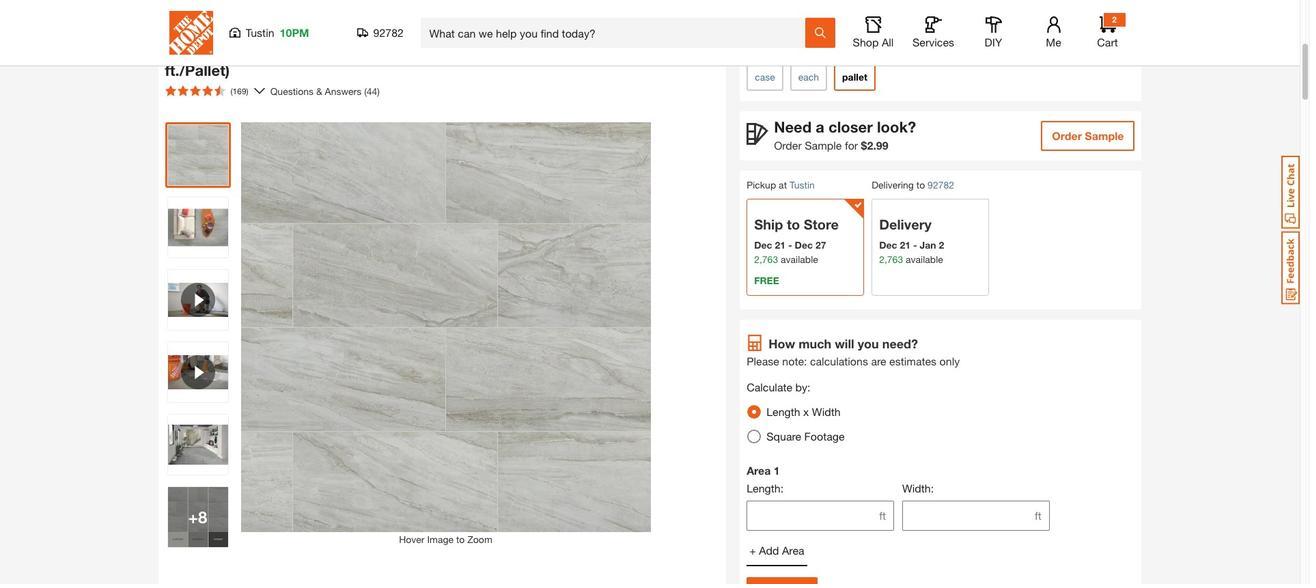 Task type: vqa. For each thing, say whether or not it's contained in the screenshot.
Area
yes



Task type: locate. For each thing, give the bounding box(es) containing it.
1 horizontal spatial area
[[782, 544, 805, 557]]

92782
[[373, 26, 404, 39], [928, 179, 955, 191]]

area inside button
[[782, 544, 805, 557]]

2 right jan
[[939, 239, 945, 251]]

vigo gris trafficmaster ceramic tile nhdvigri1224p 64.0 image
[[168, 125, 228, 185]]

1 vertical spatial 92782
[[928, 179, 955, 191]]

0 vertical spatial +
[[188, 508, 198, 527]]

0 vertical spatial x
[[276, 42, 284, 60]]

0 horizontal spatial dec
[[754, 239, 773, 251]]

available inside delivery dec 21 - jan 2 2,763 available
[[906, 254, 943, 265]]

2,763
[[754, 254, 778, 265], [880, 254, 903, 265]]

2,763 up free
[[754, 254, 778, 265]]

free
[[754, 275, 779, 287]]

0 horizontal spatial order
[[774, 138, 802, 151]]

shop all button
[[852, 16, 895, 49]]

92782 link
[[928, 178, 955, 192]]

1 2,763 from the left
[[754, 254, 778, 265]]

21 down delivery
[[900, 239, 911, 251]]

(169) button
[[160, 80, 254, 102]]

1 vertical spatial x
[[804, 405, 809, 418]]

vigo gris trafficmaster ceramic tile nhdvigri1224p a0.3 image
[[168, 487, 228, 547]]

0 horizontal spatial available
[[781, 254, 818, 265]]

ft for width:
[[1035, 509, 1042, 522]]

1 21 from the left
[[775, 239, 786, 251]]

option group containing length x width
[[742, 400, 856, 449]]

the home depot logo image
[[169, 11, 213, 55]]

much
[[799, 336, 832, 351]]

1 vertical spatial to
[[787, 217, 800, 233]]

to inside ship to store dec 21 - dec 27 2,763 available
[[787, 217, 800, 233]]

diy
[[985, 36, 1003, 49]]

0 horizontal spatial 21
[[775, 239, 786, 251]]

size
[[771, 44, 789, 56]]

0 vertical spatial to
[[917, 179, 925, 190]]

1 horizontal spatial +
[[750, 544, 756, 557]]

answers
[[325, 85, 362, 97]]

how
[[769, 336, 795, 351]]

pack
[[747, 44, 768, 56]]

0 horizontal spatial ft
[[880, 509, 886, 522]]

please
[[747, 355, 780, 368]]

0 vertical spatial area
[[747, 464, 771, 477]]

&
[[316, 85, 322, 97]]

dec down delivery
[[880, 239, 898, 251]]

available inside ship to store dec 21 - dec 27 2,763 available
[[781, 254, 818, 265]]

image
[[427, 534, 454, 545]]

0 horizontal spatial pallet
[[794, 44, 820, 56]]

services button
[[912, 16, 956, 49]]

2 21 from the left
[[900, 239, 911, 251]]

1 horizontal spatial 2
[[1113, 14, 1117, 25]]

10pm
[[280, 26, 309, 39]]

2 horizontal spatial to
[[917, 179, 925, 190]]

case
[[755, 71, 775, 83]]

8
[[198, 508, 207, 527]]

1 vertical spatial 2
[[939, 239, 945, 251]]

hover image to zoom
[[399, 534, 493, 545]]

1 vertical spatial +
[[750, 544, 756, 557]]

1 horizontal spatial order
[[1052, 129, 1082, 142]]

pickup
[[747, 179, 776, 190]]

need a closer look? order sample for $ 2.99
[[774, 118, 917, 151]]

order inside need a closer look? order sample for $ 2.99
[[774, 138, 802, 151]]

1 available from the left
[[781, 254, 818, 265]]

0 horizontal spatial tustin
[[246, 26, 274, 39]]

2
[[1113, 14, 1117, 25], [939, 239, 945, 251]]

questions
[[270, 85, 314, 97]]

matte
[[330, 42, 372, 60]]

available
[[781, 254, 818, 265], [906, 254, 943, 265]]

1 horizontal spatial 2,763
[[880, 254, 903, 265]]

1 horizontal spatial ft
[[1035, 509, 1042, 522]]

92782 up ceramic
[[373, 26, 404, 39]]

to inside delivering to 92782
[[917, 179, 925, 190]]

area
[[747, 464, 771, 477], [782, 544, 805, 557]]

sample
[[1085, 129, 1124, 142], [805, 138, 842, 151]]

2 - from the left
[[914, 239, 917, 251]]

92782 button
[[357, 26, 404, 40]]

vigo gris image
[[783, 9, 804, 29]]

2 vertical spatial to
[[456, 534, 465, 545]]

available down jan
[[906, 254, 943, 265]]

0 horizontal spatial +
[[188, 508, 198, 527]]

- left 27
[[788, 239, 792, 251]]

only
[[940, 355, 960, 368]]

area right add
[[782, 544, 805, 557]]

order inside button
[[1052, 129, 1082, 142]]

to left zoom
[[456, 534, 465, 545]]

1 horizontal spatial sample
[[1085, 129, 1124, 142]]

2 2,763 from the left
[[880, 254, 903, 265]]

x left 'width'
[[804, 405, 809, 418]]

3 dec from the left
[[880, 239, 898, 251]]

0 horizontal spatial -
[[788, 239, 792, 251]]

x
[[276, 42, 284, 60], [804, 405, 809, 418]]

0 vertical spatial 2
[[1113, 14, 1117, 25]]

pallet right :
[[794, 44, 820, 56]]

1 dec from the left
[[754, 239, 773, 251]]

and
[[482, 42, 509, 60]]

92782 right delivering at the right of the page
[[928, 179, 955, 191]]

0 horizontal spatial 92782
[[373, 26, 404, 39]]

0 horizontal spatial 2
[[939, 239, 945, 251]]

2 available from the left
[[906, 254, 943, 265]]

21 down ship
[[775, 239, 786, 251]]

1 horizontal spatial dec
[[795, 239, 813, 251]]

calculate by:
[[747, 381, 811, 394]]

dec down ship
[[754, 239, 773, 251]]

1 horizontal spatial tustin
[[790, 179, 815, 190]]

trafficmaster link
[[165, 26, 234, 42]]

0 horizontal spatial x
[[276, 42, 284, 60]]

2,763 inside ship to store dec 21 - dec 27 2,763 available
[[754, 254, 778, 265]]

tustin up the '12'
[[246, 26, 274, 39]]

to right ship
[[787, 217, 800, 233]]

to for 92782
[[917, 179, 925, 190]]

1 horizontal spatial in.
[[309, 42, 326, 60]]

1 horizontal spatial 21
[[900, 239, 911, 251]]

to left 92782 link
[[917, 179, 925, 190]]

length
[[767, 405, 801, 418]]

questions & answers (44)
[[270, 85, 380, 97]]

2 up cart
[[1113, 14, 1117, 25]]

2,763 down delivery
[[880, 254, 903, 265]]

1 ft from the left
[[880, 509, 886, 522]]

2.99
[[867, 138, 889, 151]]

how much will you need?
[[769, 336, 918, 351]]

gris
[[201, 42, 230, 60]]

92782 inside delivering to 92782
[[928, 179, 955, 191]]

2 horizontal spatial dec
[[880, 239, 898, 251]]

estimates
[[890, 355, 937, 368]]

you
[[858, 336, 879, 351]]

1 horizontal spatial -
[[914, 239, 917, 251]]

to inside hover image to zoom 'button'
[[456, 534, 465, 545]]

available down 27
[[781, 254, 818, 265]]

12
[[234, 42, 251, 60]]

1 - from the left
[[788, 239, 792, 251]]

0 horizontal spatial sample
[[805, 138, 842, 151]]

pallet button
[[834, 63, 876, 91]]

pickup at tustin
[[747, 179, 815, 190]]

2 inside cart 2
[[1113, 14, 1117, 25]]

+ inside button
[[750, 544, 756, 557]]

-
[[788, 239, 792, 251], [914, 239, 917, 251]]

footage
[[805, 430, 845, 443]]

1 vertical spatial pallet
[[843, 71, 868, 83]]

1 horizontal spatial to
[[787, 217, 800, 233]]

+ for + add area
[[750, 544, 756, 557]]

1 horizontal spatial 92782
[[928, 179, 955, 191]]

$
[[861, 138, 867, 151]]

pallet down shop
[[843, 71, 868, 83]]

x left 24
[[276, 42, 284, 60]]

pallet
[[794, 44, 820, 56], [843, 71, 868, 83]]

0 vertical spatial 92782
[[373, 26, 404, 39]]

+ 8
[[188, 508, 207, 527]]

dec
[[754, 239, 773, 251], [795, 239, 813, 251], [880, 239, 898, 251]]

cart 2
[[1098, 14, 1118, 49]]

2 ft from the left
[[1035, 509, 1042, 522]]

0 horizontal spatial in.
[[255, 42, 272, 60]]

21
[[775, 239, 786, 251], [900, 239, 911, 251]]

in. right 24
[[309, 42, 326, 60]]

tile
[[547, 42, 572, 60]]

option group
[[742, 400, 856, 449]]

1 horizontal spatial pallet
[[843, 71, 868, 83]]

in.
[[255, 42, 272, 60], [309, 42, 326, 60]]

ft
[[880, 509, 886, 522], [1035, 509, 1042, 522]]

area left 1
[[747, 464, 771, 477]]

wall
[[513, 42, 543, 60]]

dec left 27
[[795, 239, 813, 251]]

+
[[188, 508, 198, 527], [750, 544, 756, 557]]

in. right the '12'
[[255, 42, 272, 60]]

1 in. from the left
[[255, 42, 272, 60]]

1 vertical spatial tustin
[[790, 179, 815, 190]]

0 horizontal spatial 2,763
[[754, 254, 778, 265]]

- left jan
[[914, 239, 917, 251]]

1 horizontal spatial available
[[906, 254, 943, 265]]

square
[[767, 430, 802, 443]]

hover image to zoom button
[[241, 122, 651, 547]]

0 horizontal spatial to
[[456, 534, 465, 545]]

a
[[816, 118, 825, 136]]

- inside delivery dec 21 - jan 2 2,763 available
[[914, 239, 917, 251]]

2 in. from the left
[[309, 42, 326, 60]]

trafficmaster
[[165, 27, 228, 40]]

1 vertical spatial area
[[782, 544, 805, 557]]

me
[[1046, 36, 1062, 49]]

tustin right at
[[790, 179, 815, 190]]



Task type: describe. For each thing, give the bounding box(es) containing it.
tustin 10pm
[[246, 26, 309, 39]]

store
[[804, 217, 839, 233]]

1 horizontal spatial x
[[804, 405, 809, 418]]

delivering
[[872, 179, 914, 190]]

at
[[779, 179, 787, 190]]

vigo
[[165, 42, 196, 60]]

zoom
[[468, 534, 493, 545]]

feedback link image
[[1282, 231, 1300, 305]]

calculate
[[747, 381, 793, 394]]

2,763 inside delivery dec 21 - jan 2 2,763 available
[[880, 254, 903, 265]]

pallet inside button
[[843, 71, 868, 83]]

square footage
[[767, 430, 845, 443]]

diy button
[[972, 16, 1016, 49]]

92782 inside button
[[373, 26, 404, 39]]

6221384656001 image
[[168, 342, 228, 402]]

for
[[845, 138, 858, 151]]

order sample button
[[1042, 121, 1135, 151]]

21 inside delivery dec 21 - jan 2 2,763 available
[[900, 239, 911, 251]]

2 dec from the left
[[795, 239, 813, 251]]

width
[[812, 405, 841, 418]]

27
[[816, 239, 826, 251]]

please note: calculations are estimates only
[[747, 355, 960, 368]]

+ add area button
[[747, 537, 807, 567]]

area 1
[[747, 464, 780, 477]]

each button
[[790, 63, 828, 91]]

shop
[[853, 36, 879, 49]]

0 vertical spatial tustin
[[246, 26, 274, 39]]

me button
[[1032, 16, 1076, 49]]

jan
[[920, 239, 937, 251]]

ft./pallet)
[[165, 61, 230, 79]]

trafficmaster vigo gris 12 in. x 24 in. matte ceramic floor and wall tile (448 sq. ft./pallet)
[[165, 27, 632, 79]]

- inside ship to store dec 21 - dec 27 2,763 available
[[788, 239, 792, 251]]

ship to store dec 21 - dec 27 2,763 available
[[754, 217, 839, 265]]

vigo gris trafficmaster ceramic tile nhdvigri1224p e1.1 image
[[168, 197, 228, 258]]

delivery dec 21 - jan 2 2,763 available
[[880, 217, 945, 265]]

need
[[774, 118, 812, 136]]

all
[[882, 36, 894, 49]]

ship
[[754, 217, 783, 233]]

:
[[789, 44, 792, 56]]

6193601154001 image
[[168, 270, 228, 330]]

+ add area
[[750, 544, 805, 557]]

2 inside delivery dec 21 - jan 2 2,763 available
[[939, 239, 945, 251]]

(169) link
[[160, 80, 265, 102]]

+ for + 8
[[188, 508, 198, 527]]

floor
[[441, 42, 478, 60]]

live chat image
[[1282, 156, 1300, 229]]

each
[[799, 71, 819, 83]]

sample inside need a closer look? order sample for $ 2.99
[[805, 138, 842, 151]]

(44)
[[364, 85, 380, 97]]

21 inside ship to store dec 21 - dec 27 2,763 available
[[775, 239, 786, 251]]

vigo beige image
[[750, 9, 770, 29]]

hover
[[399, 534, 425, 545]]

add
[[759, 544, 779, 557]]

delivery
[[880, 217, 932, 233]]

0 horizontal spatial area
[[747, 464, 771, 477]]

width:
[[903, 482, 934, 495]]

ceramic
[[376, 42, 436, 60]]

look?
[[877, 118, 917, 136]]

(169)
[[231, 86, 249, 96]]

1
[[774, 464, 780, 477]]

What can we help you find today? search field
[[429, 18, 805, 47]]

calculations
[[810, 355, 868, 368]]

dec inside delivery dec 21 - jan 2 2,763 available
[[880, 239, 898, 251]]

closer
[[829, 118, 873, 136]]

sq.
[[610, 42, 632, 60]]

sample inside button
[[1085, 129, 1124, 142]]

pack size : pallet
[[747, 44, 820, 56]]

shop all
[[853, 36, 894, 49]]

will
[[835, 336, 855, 351]]

4.5 stars image
[[165, 85, 225, 96]]

to for store
[[787, 217, 800, 233]]

by:
[[796, 381, 811, 394]]

services
[[913, 36, 955, 49]]

0 vertical spatial pallet
[[794, 44, 820, 56]]

are
[[871, 355, 887, 368]]

case button
[[747, 63, 784, 91]]

length x width
[[767, 405, 841, 418]]

delivering to 92782
[[872, 179, 955, 191]]

order sample
[[1052, 129, 1124, 142]]

24
[[288, 42, 305, 60]]

note:
[[783, 355, 807, 368]]

vigo gris trafficmaster ceramic tile nhdvigri1224p 40.2 image
[[168, 415, 228, 475]]

tustin button
[[790, 179, 815, 190]]

length:
[[747, 482, 784, 495]]

ft for length:
[[880, 509, 886, 522]]

(448
[[577, 42, 606, 60]]

cart
[[1098, 36, 1118, 49]]

x inside the "trafficmaster vigo gris 12 in. x 24 in. matte ceramic floor and wall tile (448 sq. ft./pallet)"
[[276, 42, 284, 60]]

need?
[[883, 336, 918, 351]]



